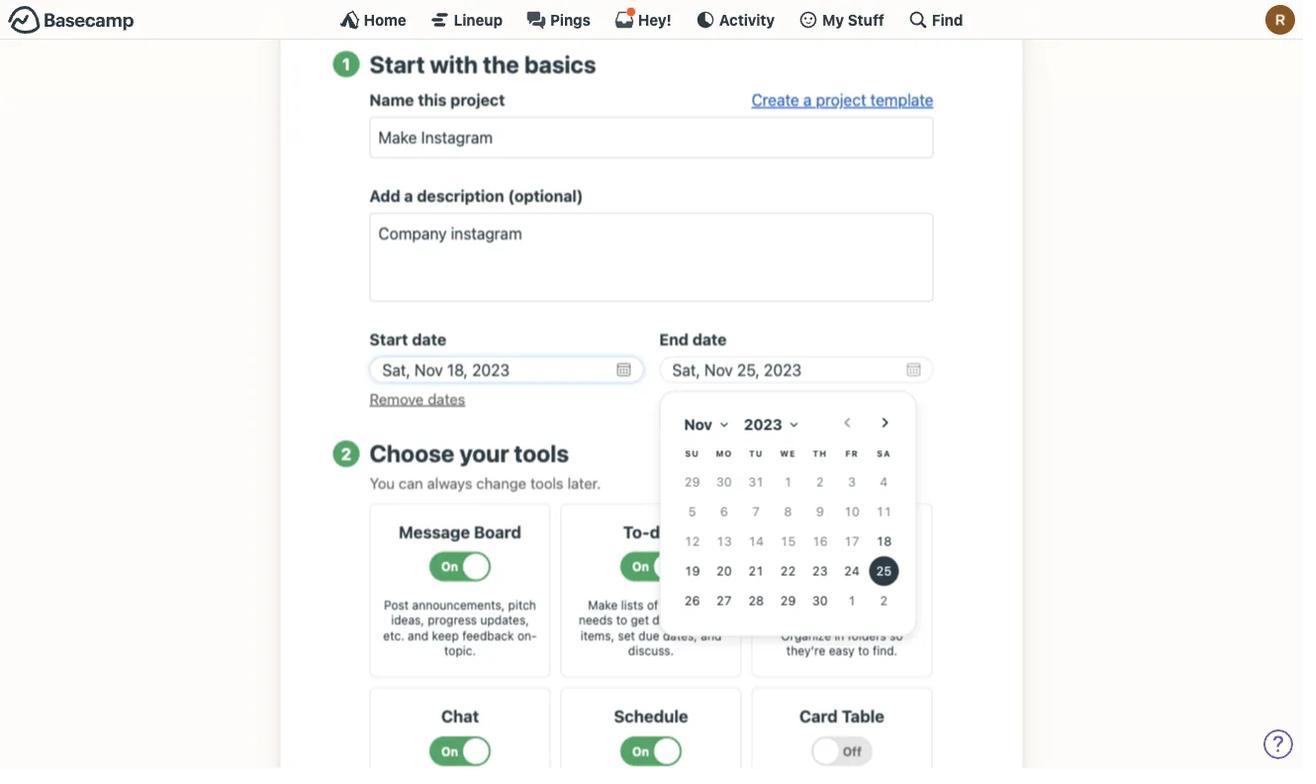 Task type: locate. For each thing, give the bounding box(es) containing it.
choose
[[370, 440, 455, 467]]

2 horizontal spatial 1
[[849, 593, 856, 607]]

0 horizontal spatial 29
[[685, 474, 700, 489]]

0 horizontal spatial a
[[404, 187, 413, 206]]

tools left later.
[[531, 474, 564, 491]]

add
[[370, 187, 401, 206]]

2 vertical spatial 2
[[881, 593, 888, 607]]

a for create
[[804, 91, 812, 110]]

12
[[685, 534, 700, 548]]

post
[[384, 598, 409, 612]]

1 horizontal spatial 30
[[813, 593, 828, 607]]

0 horizontal spatial 2
[[341, 444, 352, 463]]

start for start with the basics
[[370, 50, 425, 78]]

2 button
[[806, 467, 835, 497], [870, 586, 899, 616]]

1 vertical spatial 2 button
[[870, 586, 899, 616]]

board
[[474, 522, 522, 541]]

start for start date
[[370, 330, 408, 349]]

&
[[838, 522, 850, 541]]

0 horizontal spatial choose date… field
[[370, 357, 644, 383]]

1 down "home" link
[[342, 54, 351, 73]]

1 vertical spatial 30 button
[[806, 586, 835, 616]]

28
[[749, 593, 764, 607]]

home link
[[340, 10, 407, 30]]

0 horizontal spatial and
[[408, 629, 429, 642]]

Choose date… field
[[370, 357, 644, 383], [660, 357, 934, 383]]

22 button
[[774, 556, 803, 586]]

find button
[[909, 10, 964, 30]]

0 horizontal spatial to
[[617, 613, 628, 627]]

su
[[685, 449, 700, 459]]

to inside the make lists of work that needs to get done, assign items, set due dates, and discuss.
[[617, 613, 628, 627]]

add a description (optional)
[[370, 187, 584, 206]]

2
[[341, 444, 352, 463], [817, 474, 824, 489], [881, 593, 888, 607]]

0 horizontal spatial project
[[451, 91, 505, 110]]

ruby image
[[1266, 5, 1296, 35]]

start up remove
[[370, 330, 408, 349]]

31 button
[[742, 467, 771, 497]]

pings button
[[527, 10, 591, 30]]

hey!
[[639, 11, 672, 28]]

and down ideas,
[[408, 629, 429, 642]]

30 down mo
[[717, 474, 732, 489]]

2 button down 25
[[870, 586, 899, 616]]

1 horizontal spatial choose date… field
[[660, 357, 934, 383]]

0 vertical spatial 29 button
[[678, 467, 708, 497]]

sa
[[877, 449, 892, 459]]

30 button down the 23
[[806, 586, 835, 616]]

that
[[692, 598, 715, 612]]

due
[[639, 629, 660, 642]]

get
[[631, 613, 649, 627]]

0 vertical spatial to
[[617, 613, 628, 627]]

5 button
[[678, 497, 708, 527]]

card table
[[800, 707, 885, 726]]

find
[[933, 11, 964, 28]]

0 vertical spatial start
[[370, 50, 425, 78]]

1 choose date… field from the left
[[370, 357, 644, 383]]

with
[[430, 50, 478, 78]]

date
[[412, 330, 447, 349], [693, 330, 727, 349]]

to down "folders"
[[859, 644, 870, 658]]

and up the organize
[[791, 613, 812, 627]]

1 down we
[[785, 474, 792, 489]]

20
[[717, 563, 732, 578]]

0 vertical spatial 2 button
[[806, 467, 835, 497]]

1 horizontal spatial 29
[[781, 593, 796, 607]]

1 vertical spatial to
[[859, 644, 870, 658]]

1 horizontal spatial and
[[701, 629, 722, 642]]

1 horizontal spatial 29 button
[[774, 586, 803, 616]]

14
[[749, 534, 764, 548]]

0 vertical spatial 30 button
[[710, 467, 739, 497]]

29 button
[[678, 467, 708, 497], [774, 586, 803, 616]]

to
[[617, 613, 628, 627], [859, 644, 870, 658]]

1 horizontal spatial 1
[[785, 474, 792, 489]]

7
[[753, 504, 760, 518]]

1 up spreadsheets.
[[849, 593, 856, 607]]

11
[[877, 504, 892, 518]]

0 horizontal spatial 1 button
[[774, 467, 803, 497]]

docs,
[[806, 598, 837, 612]]

tools up change
[[514, 440, 569, 467]]

16 button
[[806, 527, 835, 556]]

basics
[[525, 50, 597, 78]]

30 button down mo
[[710, 467, 739, 497]]

create a project template link
[[752, 91, 934, 110]]

2 horizontal spatial 2
[[881, 593, 888, 607]]

dates
[[428, 390, 466, 407]]

stuff
[[848, 11, 885, 28]]

0 horizontal spatial 29 button
[[678, 467, 708, 497]]

2 project from the left
[[816, 91, 867, 110]]

1 vertical spatial tools
[[531, 474, 564, 491]]

2 horizontal spatial and
[[791, 613, 812, 627]]

pings
[[551, 11, 591, 28]]

project down the start with the basics
[[451, 91, 505, 110]]

1 vertical spatial 2
[[817, 474, 824, 489]]

home
[[364, 11, 407, 28]]

18 button
[[870, 527, 899, 556]]

1 horizontal spatial a
[[804, 91, 812, 110]]

4
[[881, 474, 888, 489]]

0 vertical spatial 2
[[341, 444, 352, 463]]

24 button
[[838, 556, 867, 586]]

a right add at top left
[[404, 187, 413, 206]]

Name this project text field
[[370, 117, 934, 159]]

start up 'name'
[[370, 50, 425, 78]]

1 horizontal spatial date
[[693, 330, 727, 349]]

6
[[721, 504, 729, 518]]

find.
[[873, 644, 898, 658]]

1 vertical spatial 29 button
[[774, 586, 803, 616]]

1 horizontal spatial 30 button
[[806, 586, 835, 616]]

date up remove dates link
[[412, 330, 447, 349]]

discuss.
[[629, 644, 674, 658]]

0 vertical spatial 1
[[342, 54, 351, 73]]

choose date… field up 2023
[[660, 357, 934, 383]]

start
[[370, 50, 425, 78], [370, 330, 408, 349]]

29 button down 22
[[774, 586, 803, 616]]

2 vertical spatial 1
[[849, 593, 856, 607]]

description
[[417, 187, 504, 206]]

11 button
[[870, 497, 899, 527]]

2 button down th
[[806, 467, 835, 497]]

project left template
[[816, 91, 867, 110]]

1 vertical spatial start
[[370, 330, 408, 349]]

2 down th
[[817, 474, 824, 489]]

2 date from the left
[[693, 330, 727, 349]]

create a project template
[[752, 91, 934, 110]]

1 for left 1 button
[[785, 474, 792, 489]]

1 horizontal spatial to
[[859, 644, 870, 658]]

1 vertical spatial a
[[404, 187, 413, 206]]

0 vertical spatial 29
[[685, 474, 700, 489]]

2 start from the top
[[370, 330, 408, 349]]

lineup
[[454, 11, 503, 28]]

30
[[717, 474, 732, 489], [813, 593, 828, 607]]

23 button
[[806, 556, 835, 586]]

set
[[618, 629, 636, 642]]

date for start date
[[412, 330, 447, 349]]

docs & files
[[794, 522, 891, 541]]

1 vertical spatial 1
[[785, 474, 792, 489]]

6 button
[[710, 497, 739, 527]]

main element
[[0, 0, 1304, 40]]

30 down 23 button
[[813, 593, 828, 607]]

5
[[689, 504, 697, 518]]

0 vertical spatial 30
[[717, 474, 732, 489]]

etc.
[[384, 629, 405, 642]]

files
[[854, 522, 891, 541]]

29 button down the su
[[678, 467, 708, 497]]

a right "create"
[[804, 91, 812, 110]]

21 button
[[742, 556, 771, 586]]

1 date from the left
[[412, 330, 447, 349]]

ideas,
[[391, 613, 425, 627]]

0 horizontal spatial date
[[412, 330, 447, 349]]

(optional)
[[508, 187, 584, 206]]

choose your tools
[[370, 440, 569, 467]]

1 horizontal spatial project
[[816, 91, 867, 110]]

date right end
[[693, 330, 727, 349]]

0 horizontal spatial 30
[[717, 474, 732, 489]]

they're
[[787, 644, 826, 658]]

2 left choose
[[341, 444, 352, 463]]

date for end date
[[693, 330, 727, 349]]

on-
[[518, 629, 537, 642]]

to up set
[[617, 613, 628, 627]]

23
[[813, 563, 828, 578]]

updates,
[[481, 613, 529, 627]]

card
[[800, 707, 838, 726]]

0 horizontal spatial 1
[[342, 54, 351, 73]]

change
[[477, 474, 527, 491]]

29 down 22 button
[[781, 593, 796, 607]]

share
[[771, 598, 803, 612]]

29 down the su
[[685, 474, 700, 489]]

switch accounts image
[[8, 5, 135, 36]]

1 project from the left
[[451, 91, 505, 110]]

0 horizontal spatial 2 button
[[806, 467, 835, 497]]

docs
[[794, 522, 834, 541]]

and down assign
[[701, 629, 722, 642]]

and
[[791, 613, 812, 627], [408, 629, 429, 642], [701, 629, 722, 642]]

19
[[685, 563, 700, 578]]

end date
[[660, 330, 727, 349]]

2 down the 25 button
[[881, 593, 888, 607]]

a for add
[[404, 187, 413, 206]]

1
[[342, 54, 351, 73], [785, 474, 792, 489], [849, 593, 856, 607]]

1 button down 24
[[838, 586, 867, 616]]

1 for 1 button to the right
[[849, 593, 856, 607]]

0 vertical spatial 1 button
[[774, 467, 803, 497]]

3 button
[[838, 467, 867, 497]]

3
[[849, 474, 856, 489]]

1 button down we
[[774, 467, 803, 497]]

0 vertical spatial a
[[804, 91, 812, 110]]

Add a description (optional) text field
[[370, 213, 934, 302]]

1 vertical spatial 29
[[781, 593, 796, 607]]

choose date… field up dates
[[370, 357, 644, 383]]

0 horizontal spatial 30 button
[[710, 467, 739, 497]]

1 vertical spatial 1 button
[[838, 586, 867, 616]]

you can always change tools later.
[[370, 474, 601, 491]]

1 start from the top
[[370, 50, 425, 78]]



Task type: describe. For each thing, give the bounding box(es) containing it.
1 horizontal spatial 1 button
[[838, 586, 867, 616]]

to inside share docs, files, images, and spreadsheets. organize in folders so they're easy to find.
[[859, 644, 870, 658]]

nov
[[685, 415, 713, 433]]

18
[[877, 534, 892, 548]]

topic.
[[445, 644, 476, 658]]

dates,
[[663, 629, 698, 642]]

needs
[[579, 613, 613, 627]]

and inside share docs, files, images, and spreadsheets. organize in folders so they're easy to find.
[[791, 613, 812, 627]]

lineup link
[[430, 10, 503, 30]]

make lists of work that needs to get done, assign items, set due dates, and discuss.
[[579, 598, 724, 658]]

1 vertical spatial 30
[[813, 593, 828, 607]]

th
[[813, 449, 828, 459]]

13
[[717, 534, 732, 548]]

14 button
[[742, 527, 771, 556]]

table
[[842, 707, 885, 726]]

so
[[890, 629, 904, 642]]

organize
[[781, 629, 832, 642]]

4 button
[[870, 467, 899, 497]]

15
[[781, 534, 796, 548]]

template
[[871, 91, 934, 110]]

end
[[660, 330, 689, 349]]

1 horizontal spatial 2
[[817, 474, 824, 489]]

make
[[588, 598, 618, 612]]

later.
[[568, 474, 601, 491]]

17
[[845, 534, 860, 548]]

files,
[[840, 598, 867, 612]]

27 button
[[710, 586, 739, 616]]

22
[[781, 563, 796, 578]]

pitch
[[508, 598, 537, 612]]

2 choose date… field from the left
[[660, 357, 934, 383]]

25 button
[[870, 556, 899, 586]]

we
[[781, 449, 797, 459]]

folders
[[848, 629, 887, 642]]

0 vertical spatial tools
[[514, 440, 569, 467]]

share docs, files, images, and spreadsheets. organize in folders so they're easy to find.
[[771, 598, 914, 658]]

26 button
[[678, 586, 708, 616]]

20 button
[[710, 556, 739, 586]]

my
[[823, 11, 845, 28]]

16
[[813, 534, 828, 548]]

your
[[460, 440, 509, 467]]

dos
[[650, 522, 679, 541]]

25
[[877, 563, 892, 578]]

2023
[[745, 415, 783, 433]]

activity
[[720, 11, 775, 28]]

of
[[647, 598, 659, 612]]

remove dates
[[370, 390, 466, 407]]

in
[[835, 629, 845, 642]]

project for this
[[451, 91, 505, 110]]

fr
[[846, 449, 859, 459]]

you
[[370, 474, 395, 491]]

9 button
[[806, 497, 835, 527]]

lists
[[622, 598, 644, 612]]

29 for bottom 29 button
[[781, 593, 796, 607]]

21
[[749, 563, 764, 578]]

and inside post announcements, pitch ideas, progress updates, etc. and keep feedback on- topic.
[[408, 629, 429, 642]]

remove
[[370, 390, 424, 407]]

17 button
[[838, 527, 867, 556]]

27
[[717, 593, 732, 607]]

the
[[483, 50, 520, 78]]

10
[[845, 504, 860, 518]]

7 button
[[742, 497, 771, 527]]

8 button
[[774, 497, 803, 527]]

to-
[[624, 522, 650, 541]]

26
[[685, 593, 700, 607]]

29 for topmost 29 button
[[685, 474, 700, 489]]

message
[[399, 522, 470, 541]]

name this project
[[370, 91, 505, 110]]

12 button
[[678, 527, 708, 556]]

my stuff
[[823, 11, 885, 28]]

to-dos
[[624, 522, 679, 541]]

8
[[785, 504, 792, 518]]

tu
[[749, 449, 764, 459]]

and inside the make lists of work that needs to get done, assign items, set due dates, and discuss.
[[701, 629, 722, 642]]

24
[[845, 563, 860, 578]]

remove dates link
[[370, 390, 466, 407]]

start with the basics
[[370, 50, 597, 78]]

mo
[[716, 449, 733, 459]]

13 button
[[710, 527, 739, 556]]

15 button
[[774, 527, 803, 556]]

31
[[749, 474, 764, 489]]

1 horizontal spatial 2 button
[[870, 586, 899, 616]]

project for a
[[816, 91, 867, 110]]

can
[[399, 474, 423, 491]]

done,
[[653, 613, 684, 627]]

announcements,
[[412, 598, 505, 612]]



Task type: vqa. For each thing, say whether or not it's contained in the screenshot.
18
yes



